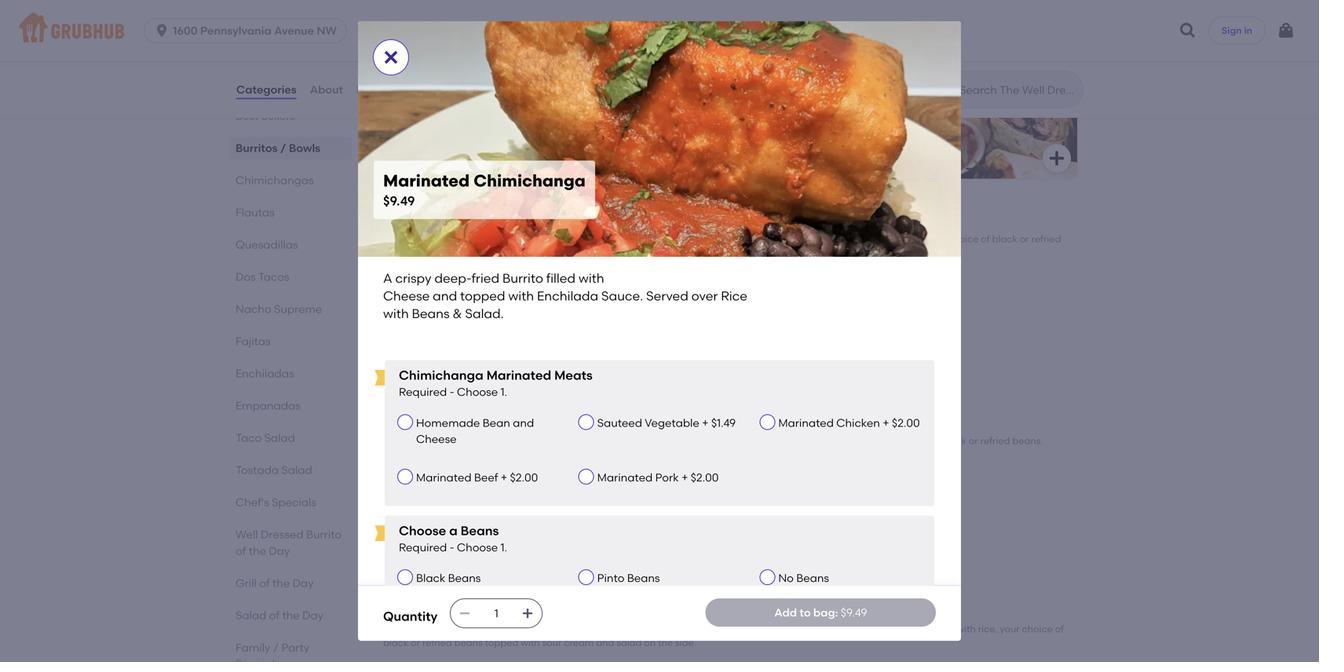 Task type: locate. For each thing, give the bounding box(es) containing it.
deep- right crisp,
[[419, 233, 447, 245]]

over down chimichangas a crisp, deep-fried flour burrito filled with mexican cheeses topped with enchilada sauce. served with southwestern rice and choice of black or refried beans topped with sour cream and salad on the side.
[[692, 288, 718, 304]]

beans right a
[[461, 523, 499, 538]]

0 vertical spatial salad
[[264, 431, 295, 445]]

day up salad of the day
[[293, 577, 314, 590]]

a left crisp,
[[383, 233, 390, 245]]

of inside well dressed burrito of the day
[[236, 544, 246, 558]]

2 vertical spatial day
[[302, 609, 324, 622]]

1 horizontal spatial cheese
[[691, 623, 724, 635]]

choose up bean
[[457, 385, 498, 399]]

black inside flautas rolled flour tortillas golden fried and topped with cheese sauce. served with salad, lettuce, tomato, rice and your choice of black or refried beans.
[[942, 435, 967, 447]]

beans down marinated chimichanga
[[412, 306, 450, 321]]

served left southwestern
[[789, 233, 820, 245]]

1 horizontal spatial flautas
[[383, 413, 445, 433]]

chimichanga up homemade
[[399, 368, 484, 383]]

0 vertical spatial black
[[993, 233, 1018, 245]]

$2.00 for marinated chicken + $2.00
[[892, 416, 920, 430]]

1 horizontal spatial sauce.
[[602, 288, 643, 304]]

1 vertical spatial tortillas
[[444, 623, 478, 635]]

beans right no
[[797, 572, 829, 585]]

1. inside choose a beans required - choose 1.
[[501, 541, 507, 554]]

rolled
[[383, 435, 412, 447]]

topped inside flautas rolled flour tortillas golden fried and topped with cheese sauce. served with salad, lettuce, tomato, rice and your choice of black or refried beans.
[[550, 435, 584, 447]]

2 vertical spatial a
[[396, 312, 404, 325]]

marinated for marinated burrito / bowls
[[396, 87, 452, 100]]

0 vertical spatial over
[[692, 288, 718, 304]]

grilled
[[748, 87, 784, 100]]

bowls
[[466, 39, 515, 60], [503, 87, 534, 100], [840, 87, 871, 100], [289, 141, 320, 155]]

search icon image
[[935, 80, 954, 99]]

burritos
[[383, 39, 448, 60], [786, 87, 828, 100], [236, 141, 278, 155]]

and
[[928, 233, 946, 245], [525, 247, 543, 259], [433, 288, 457, 304], [439, 328, 460, 341], [513, 416, 534, 430], [530, 435, 548, 447], [855, 435, 873, 447], [630, 623, 648, 635], [596, 637, 614, 648]]

crispy down marinated chimichanga
[[406, 312, 438, 325]]

rice down marinated chicken + $2.00
[[835, 435, 852, 447]]

cheese down homemade
[[416, 432, 457, 446]]

& down marinated chimichanga
[[453, 306, 462, 321]]

sour up marinated chimichanga
[[471, 247, 491, 259]]

0 horizontal spatial burritos
[[236, 141, 278, 155]]

$9.49 inside marinated chimichanga $9.49
[[383, 193, 415, 209]]

1 vertical spatial quesadillas
[[383, 601, 481, 621]]

topped
[[651, 233, 685, 245], [414, 247, 447, 259], [460, 288, 505, 304], [463, 328, 502, 341], [550, 435, 584, 447], [726, 623, 759, 635], [485, 637, 519, 648]]

salad for taco salad
[[264, 431, 295, 445]]

marinated chimichanga image
[[608, 279, 726, 381]]

required up black
[[399, 541, 447, 554]]

0 vertical spatial beans
[[383, 247, 412, 259]]

fried
[[447, 233, 467, 245], [472, 271, 500, 286], [473, 312, 497, 325], [507, 435, 528, 447]]

$2.00 right beef on the left bottom
[[510, 471, 538, 484]]

chef's
[[236, 496, 269, 509]]

topped down "meats"
[[550, 435, 584, 447]]

of inside chimichangas a crisp, deep-fried flour burrito filled with mexican cheeses topped with enchilada sauce. served with southwestern rice and choice of black or refried beans topped with sour cream and salad on the side.
[[981, 233, 990, 245]]

best sellers
[[236, 109, 295, 123]]

svg image left 1600
[[154, 23, 170, 38]]

served down the vegetable
[[675, 435, 706, 447]]

1 horizontal spatial black
[[942, 435, 967, 447]]

sauce. inside flautas rolled flour tortillas golden fried and topped with cheese sauce. served with salad, lettuce, tomato, rice and your choice of black or refried beans.
[[643, 435, 673, 447]]

salad up the family
[[236, 609, 267, 622]]

salad,
[[730, 435, 758, 447]]

chimichangas for chimichangas
[[236, 174, 314, 187]]

chimichangas down sellers
[[236, 174, 314, 187]]

flour right grilled
[[421, 623, 442, 635]]

$2.00
[[892, 416, 920, 430], [510, 471, 538, 484], [691, 471, 719, 484]]

a down crisp,
[[383, 271, 392, 286]]

flautas up dos tacos
[[236, 206, 275, 219]]

quesadillas inside quesadillas 2 grilled flour tortillas stuffed with green chilies, onions and mexican cheese topped with home-made enchilada sauce. served with rice, your choice of black or refried beans topped with sour cream and salad on the side.
[[383, 601, 481, 621]]

2 seller from the top
[[428, 461, 453, 473]]

filled inside chimichangas a crisp, deep-fried flour burrito filled with mexican cheeses topped with enchilada sauce. served with southwestern rice and choice of black or refried beans topped with sour cream and salad on the side.
[[525, 233, 547, 245]]

beans down stuffed
[[455, 637, 483, 648]]

burritos up the reviews
[[383, 39, 448, 60]]

chimichanga inside chimichanga marinated meats required - choose 1.
[[399, 368, 484, 383]]

$2.00 right the chicken
[[892, 416, 920, 430]]

1 vertical spatial salad.
[[407, 360, 440, 373]]

beans
[[412, 306, 450, 321], [551, 344, 583, 357], [461, 523, 499, 538], [448, 572, 481, 585], [627, 572, 660, 585], [797, 572, 829, 585]]

1 vertical spatial sauce.
[[396, 344, 432, 357]]

flour
[[470, 233, 490, 245], [414, 435, 434, 447], [421, 623, 442, 635]]

1 best seller from the top
[[405, 273, 453, 285]]

the inside chimichangas a crisp, deep-fried flour burrito filled with mexican cheeses topped with enchilada sauce. served with southwestern rice and choice of black or refried beans topped with sour cream and salad on the side.
[[587, 247, 602, 259]]

your right rice,
[[1000, 623, 1020, 635]]

deep- inside chimichangas a crisp, deep-fried flour burrito filled with mexican cheeses topped with enchilada sauce. served with southwestern rice and choice of black or refried beans topped with sour cream and salad on the side.
[[419, 233, 447, 245]]

quesadillas up grilled
[[383, 601, 481, 621]]

best seller up flauta
[[405, 461, 453, 473]]

choose down a
[[457, 541, 498, 554]]

1 horizontal spatial beans
[[455, 637, 483, 648]]

0 vertical spatial mexican
[[571, 233, 609, 245]]

sour down green
[[542, 637, 562, 648]]

0 horizontal spatial rice
[[835, 435, 852, 447]]

1 - from the top
[[450, 385, 454, 399]]

2 vertical spatial black
[[383, 637, 409, 648]]

1 horizontal spatial burritos / bowls
[[383, 39, 515, 60]]

2 vertical spatial choose
[[457, 541, 498, 554]]

flauta image
[[608, 467, 726, 569]]

2 required from the top
[[399, 541, 447, 554]]

0 vertical spatial chimichangas
[[236, 174, 314, 187]]

side. inside quesadillas 2 grilled flour tortillas stuffed with green chilies, onions and mexican cheese topped with home-made enchilada sauce. served with rice, your choice of black or refried beans topped with sour cream and salad on the side.
[[675, 637, 696, 648]]

seller
[[428, 273, 453, 285], [428, 461, 453, 473]]

1 horizontal spatial side.
[[675, 637, 696, 648]]

marinated for marinated chimichanga
[[396, 289, 452, 303]]

topped down stuffed
[[485, 637, 519, 648]]

1. inside chimichanga marinated meats required - choose 1.
[[501, 385, 507, 399]]

a down marinated chimichanga
[[396, 312, 404, 325]]

2 vertical spatial salad
[[236, 609, 267, 622]]

1. for marinated
[[501, 385, 507, 399]]

topped left home-
[[726, 623, 759, 635]]

day up party
[[302, 609, 324, 622]]

best seller for flauta
[[405, 461, 453, 473]]

best left sellers
[[236, 109, 259, 123]]

a crispy deep-fried burrito filled with cheese and topped with enchilada sauce. served over rice with beans & salad.
[[383, 271, 748, 321], [396, 312, 588, 373]]

sauce. down marinated chimichanga
[[396, 344, 432, 357]]

svg image
[[1179, 21, 1198, 40], [1277, 21, 1296, 40], [154, 23, 170, 38], [382, 48, 401, 67], [696, 149, 715, 168]]

or inside flautas rolled flour tortillas golden fried and topped with cheese sauce. served with salad, lettuce, tomato, rice and your choice of black or refried beans.
[[969, 435, 978, 447]]

Input item quantity number field
[[479, 599, 514, 628]]

fried inside flautas rolled flour tortillas golden fried and topped with cheese sauce. served with salad, lettuce, tomato, rice and your choice of black or refried beans.
[[507, 435, 528, 447]]

- up homemade
[[450, 385, 454, 399]]

1 vertical spatial day
[[293, 577, 314, 590]]

0 vertical spatial cheese
[[383, 288, 430, 304]]

beans
[[383, 247, 412, 259], [455, 637, 483, 648]]

specials up dressed
[[272, 496, 316, 509]]

2 vertical spatial deep-
[[441, 312, 473, 325]]

marinated inside marinated chimichanga $9.49
[[383, 171, 470, 191]]

mexican inside quesadillas 2 grilled flour tortillas stuffed with green chilies, onions and mexican cheese topped with home-made enchilada sauce. served with rice, your choice of black or refried beans topped with sour cream and salad on the side.
[[650, 623, 689, 635]]

or
[[1020, 233, 1029, 245], [969, 435, 978, 447], [411, 637, 420, 648]]

fried down bean
[[507, 435, 528, 447]]

0 vertical spatial salad
[[546, 247, 571, 259]]

salad inside quesadillas 2 grilled flour tortillas stuffed with green chilies, onions and mexican cheese topped with home-made enchilada sauce. served with rice, your choice of black or refried beans topped with sour cream and salad on the side.
[[617, 637, 642, 648]]

-
[[450, 385, 454, 399], [450, 541, 454, 554]]

0 horizontal spatial your
[[875, 435, 895, 447]]

no
[[779, 572, 794, 585]]

side.
[[604, 247, 625, 259], [675, 637, 696, 648]]

0 vertical spatial required
[[399, 385, 447, 399]]

0 vertical spatial chimichanga
[[474, 171, 586, 191]]

refried inside flautas rolled flour tortillas golden fried and topped with cheese sauce. served with salad, lettuce, tomato, rice and your choice of black or refried beans.
[[981, 435, 1011, 447]]

choice inside quesadillas 2 grilled flour tortillas stuffed with green chilies, onions and mexican cheese topped with home-made enchilada sauce. served with rice, your choice of black or refried beans topped with sour cream and salad on the side.
[[1022, 623, 1053, 635]]

0 horizontal spatial refried
[[422, 637, 452, 648]]

choice inside flautas rolled flour tortillas golden fried and topped with cheese sauce. served with salad, lettuce, tomato, rice and your choice of black or refried beans.
[[897, 435, 928, 447]]

flour right rolled
[[414, 435, 434, 447]]

2 - from the top
[[450, 541, 454, 554]]

0 vertical spatial enchilada
[[708, 233, 754, 245]]

burrito
[[455, 87, 492, 100], [503, 271, 543, 286], [500, 312, 535, 325], [306, 528, 342, 541]]

1 horizontal spatial sour
[[542, 637, 562, 648]]

1 horizontal spatial quesadillas
[[383, 601, 481, 621]]

0 horizontal spatial sour
[[471, 247, 491, 259]]

1 horizontal spatial cream
[[564, 637, 594, 648]]

0 vertical spatial 1.
[[501, 385, 507, 399]]

served up chimichanga marinated meats required - choose 1.
[[435, 344, 472, 357]]

1. for a
[[501, 541, 507, 554]]

+
[[712, 87, 719, 100], [1064, 87, 1071, 100], [712, 289, 719, 303], [702, 416, 709, 430], [883, 416, 890, 430], [501, 471, 508, 484], [682, 471, 688, 484], [712, 478, 719, 491]]

2 vertical spatial best
[[405, 461, 425, 473]]

served inside flautas rolled flour tortillas golden fried and topped with cheese sauce. served with salad, lettuce, tomato, rice and your choice of black or refried beans.
[[675, 435, 706, 447]]

1. up bean
[[501, 385, 507, 399]]

chimichanga up "burrito"
[[474, 171, 586, 191]]

served left rice,
[[923, 623, 955, 635]]

2 horizontal spatial refried
[[1032, 233, 1062, 245]]

svg image
[[1048, 149, 1067, 168], [696, 351, 715, 370], [459, 607, 471, 620], [522, 607, 534, 620]]

tortillas down homemade
[[437, 435, 470, 447]]

cheese
[[608, 435, 640, 447], [691, 623, 724, 635]]

choice inside chimichangas a crisp, deep-fried flour burrito filled with mexican cheeses topped with enchilada sauce. served with southwestern rice and choice of black or refried beans topped with sour cream and salad on the side.
[[948, 233, 979, 245]]

2 horizontal spatial burritos
[[786, 87, 828, 100]]

burritos right grilled
[[786, 87, 828, 100]]

family / party specials
[[236, 641, 310, 662]]

marinated inside chimichanga marinated meats required - choose 1.
[[487, 368, 552, 383]]

refried inside chimichangas a crisp, deep-fried flour burrito filled with mexican cheeses topped with enchilada sauce. served with southwestern rice and choice of black or refried beans topped with sour cream and salad on the side.
[[1032, 233, 1062, 245]]

choose
[[457, 385, 498, 399], [399, 523, 446, 538], [457, 541, 498, 554]]

fajitas
[[236, 335, 271, 348]]

1 vertical spatial rice
[[835, 435, 852, 447]]

2 horizontal spatial $2.00
[[892, 416, 920, 430]]

1 vertical spatial on
[[644, 637, 656, 648]]

seller up flauta
[[428, 461, 453, 473]]

taco salad
[[236, 431, 295, 445]]

best
[[236, 109, 259, 123], [405, 273, 425, 285], [405, 461, 425, 473]]

best seller up marinated chimichanga
[[405, 273, 453, 285]]

0 horizontal spatial cheese
[[608, 435, 640, 447]]

1 vertical spatial over
[[474, 344, 497, 357]]

burritos down best sellers in the left top of the page
[[236, 141, 278, 155]]

enchilada
[[537, 288, 599, 304], [530, 328, 583, 341]]

beans down crisp,
[[383, 247, 412, 259]]

- inside choose a beans required - choose 1.
[[450, 541, 454, 554]]

0 horizontal spatial enchilada
[[708, 233, 754, 245]]

0 horizontal spatial $9.49 +
[[685, 289, 719, 303]]

&
[[453, 306, 462, 321], [396, 360, 404, 373]]

$2.00 for marinated beef + $2.00
[[510, 471, 538, 484]]

a
[[383, 233, 390, 245], [383, 271, 392, 286], [396, 312, 404, 325]]

2 vertical spatial sauce.
[[891, 623, 921, 635]]

sauce.
[[756, 233, 786, 245], [643, 435, 673, 447], [891, 623, 921, 635]]

1 horizontal spatial refried
[[981, 435, 1011, 447]]

day for grill of the day
[[293, 577, 314, 590]]

chimichanga down "burrito"
[[455, 289, 528, 303]]

0 vertical spatial seller
[[428, 273, 453, 285]]

chimichanga
[[474, 171, 586, 191], [455, 289, 528, 303], [399, 368, 484, 383]]

cream inside chimichangas a crisp, deep-fried flour burrito filled with mexican cheeses topped with enchilada sauce. served with southwestern rice and choice of black or refried beans topped with sour cream and salad on the side.
[[493, 247, 523, 259]]

0 vertical spatial specials
[[272, 496, 316, 509]]

marinated beef + $2.00
[[416, 471, 538, 484]]

1 vertical spatial side.
[[675, 637, 696, 648]]

beans inside choose a beans required - choose 1.
[[461, 523, 499, 538]]

burritos / bowls up marinated burrito / bowls
[[383, 39, 515, 60]]

about
[[310, 83, 343, 96]]

0 vertical spatial enchilada
[[537, 288, 599, 304]]

2 best seller from the top
[[405, 461, 453, 473]]

0 horizontal spatial black
[[383, 637, 409, 648]]

- for choose
[[450, 541, 454, 554]]

day
[[269, 544, 290, 558], [293, 577, 314, 590], [302, 609, 324, 622]]

mexican right onions
[[650, 623, 689, 635]]

2 vertical spatial cheese
[[416, 432, 457, 446]]

1 vertical spatial choice
[[897, 435, 928, 447]]

0 horizontal spatial quesadillas
[[236, 238, 298, 251]]

home-
[[783, 623, 814, 635]]

tortillas left stuffed
[[444, 623, 478, 635]]

topped down "burrito"
[[460, 288, 505, 304]]

2 horizontal spatial black
[[993, 233, 1018, 245]]

beans inside chimichangas a crisp, deep-fried flour burrito filled with mexican cheeses topped with enchilada sauce. served with southwestern rice and choice of black or refried beans topped with sour cream and salad on the side.
[[383, 247, 412, 259]]

sour inside chimichangas a crisp, deep-fried flour burrito filled with mexican cheeses topped with enchilada sauce. served with southwestern rice and choice of black or refried beans topped with sour cream and salad on the side.
[[471, 247, 491, 259]]

beef
[[474, 471, 498, 484]]

0 vertical spatial flour
[[470, 233, 490, 245]]

rice inside flautas rolled flour tortillas golden fried and topped with cheese sauce. served with salad, lettuce, tomato, rice and your choice of black or refried beans.
[[835, 435, 852, 447]]

choose for choose
[[457, 541, 498, 554]]

- inside chimichanga marinated meats required - choose 1.
[[450, 385, 454, 399]]

1 vertical spatial salad
[[617, 637, 642, 648]]

required for chimichanga
[[399, 385, 447, 399]]

marinated burrito / bowls image
[[608, 76, 726, 179]]

well
[[236, 528, 258, 541]]

choose left a
[[399, 523, 446, 538]]

with
[[549, 233, 568, 245], [687, 233, 706, 245], [822, 233, 842, 245], [450, 247, 469, 259], [579, 271, 604, 286], [508, 288, 534, 304], [383, 306, 409, 321], [566, 312, 588, 325], [505, 328, 527, 341], [526, 344, 548, 357], [586, 435, 605, 447], [709, 435, 728, 447], [514, 623, 533, 635], [762, 623, 781, 635], [957, 623, 976, 635], [521, 637, 540, 648]]

1 vertical spatial cheese
[[691, 623, 724, 635]]

filled
[[525, 233, 547, 245], [546, 271, 576, 286], [538, 312, 563, 325]]

specials down the family
[[236, 657, 280, 662]]

1 vertical spatial cream
[[564, 637, 594, 648]]

1 vertical spatial specials
[[236, 657, 280, 662]]

1 vertical spatial required
[[399, 541, 447, 554]]

marinated for marinated beef + $2.00
[[416, 471, 472, 484]]

add
[[775, 606, 797, 619]]

1 horizontal spatial mexican
[[650, 623, 689, 635]]

deep-
[[419, 233, 447, 245], [435, 271, 472, 286], [441, 312, 473, 325]]

1 vertical spatial sauce.
[[643, 435, 673, 447]]

0 vertical spatial tortillas
[[437, 435, 470, 447]]

quesadillas for quesadillas
[[236, 238, 298, 251]]

0 horizontal spatial flautas
[[236, 206, 275, 219]]

sauce. inside chimichangas a crisp, deep-fried flour burrito filled with mexican cheeses topped with enchilada sauce. served with southwestern rice and choice of black or refried beans topped with sour cream and salad on the side.
[[756, 233, 786, 245]]

marinated for marinated pork + $2.00
[[597, 471, 653, 484]]

dos
[[236, 270, 256, 284]]

salad right taco
[[264, 431, 295, 445]]

enchilada
[[708, 233, 754, 245], [843, 623, 889, 635]]

flautas inside flautas rolled flour tortillas golden fried and topped with cheese sauce. served with salad, lettuce, tomato, rice and your choice of black or refried beans.
[[383, 413, 445, 433]]

tomato,
[[797, 435, 833, 447]]

salad. up homemade
[[407, 360, 440, 373]]

of inside quesadillas 2 grilled flour tortillas stuffed with green chilies, onions and mexican cheese topped with home-made enchilada sauce. served with rice, your choice of black or refried beans topped with sour cream and salad on the side.
[[1055, 623, 1065, 635]]

flour inside quesadillas 2 grilled flour tortillas stuffed with green chilies, onions and mexican cheese topped with home-made enchilada sauce. served with rice, your choice of black or refried beans topped with sour cream and salad on the side.
[[421, 623, 442, 635]]

best up flauta
[[405, 461, 425, 473]]

1 vertical spatial rice
[[500, 344, 523, 357]]

fried down marinated chimichanga
[[473, 312, 497, 325]]

1 seller from the top
[[428, 273, 453, 285]]

cheese down marinated chimichanga
[[396, 328, 436, 341]]

0 vertical spatial -
[[450, 385, 454, 399]]

sellers
[[261, 109, 295, 123]]

of inside flautas rolled flour tortillas golden fried and topped with cheese sauce. served with salad, lettuce, tomato, rice and your choice of black or refried beans.
[[930, 435, 939, 447]]

1 horizontal spatial &
[[453, 306, 462, 321]]

salad up chef's specials
[[281, 463, 312, 477]]

flour left "burrito"
[[470, 233, 490, 245]]

day down dressed
[[269, 544, 290, 558]]

1 vertical spatial $9.49 +
[[685, 289, 719, 303]]

chimichangas inside chimichangas a crisp, deep-fried flour burrito filled with mexican cheeses topped with enchilada sauce. served with southwestern rice and choice of black or refried beans topped with sour cream and salad on the side.
[[383, 211, 504, 232]]

cheese inside flautas rolled flour tortillas golden fried and topped with cheese sauce. served with salad, lettuce, tomato, rice and your choice of black or refried beans.
[[608, 435, 640, 447]]

1 required from the top
[[399, 385, 447, 399]]

0 vertical spatial filled
[[525, 233, 547, 245]]

quesadillas
[[236, 238, 298, 251], [383, 601, 481, 621]]

tortillas inside flautas rolled flour tortillas golden fried and topped with cheese sauce. served with salad, lettuce, tomato, rice and your choice of black or refried beans.
[[437, 435, 470, 447]]

burritos / bowls down sellers
[[236, 141, 320, 155]]

rice up chimichanga marinated meats required - choose 1.
[[500, 344, 523, 357]]

deep- down marinated chimichanga
[[441, 312, 473, 325]]

cream
[[493, 247, 523, 259], [564, 637, 594, 648]]

cheese down crisp,
[[383, 288, 430, 304]]

0 vertical spatial sauce.
[[756, 233, 786, 245]]

0 horizontal spatial choice
[[897, 435, 928, 447]]

& up rolled
[[396, 360, 404, 373]]

best seller for marinated chimichanga
[[405, 273, 453, 285]]

grill of the day
[[236, 577, 314, 590]]

southwestern
[[844, 233, 906, 245]]

cheeses
[[611, 233, 649, 245]]

cream down "burrito"
[[493, 247, 523, 259]]

salad. down marinated chimichanga
[[465, 306, 504, 321]]

over up chimichanga marinated meats required - choose 1.
[[474, 344, 497, 357]]

on inside chimichangas a crisp, deep-fried flour burrito filled with mexican cheeses topped with enchilada sauce. served with southwestern rice and choice of black or refried beans topped with sour cream and salad on the side.
[[573, 247, 585, 259]]

0 vertical spatial side.
[[604, 247, 625, 259]]

family
[[236, 641, 270, 654]]

mexican left cheeses on the top of page
[[571, 233, 609, 245]]

2 1. from the top
[[501, 541, 507, 554]]

1 horizontal spatial rice
[[908, 233, 926, 245]]

tortillas inside quesadillas 2 grilled flour tortillas stuffed with green chilies, onions and mexican cheese topped with home-made enchilada sauce. served with rice, your choice of black or refried beans topped with sour cream and salad on the side.
[[444, 623, 478, 635]]

your
[[875, 435, 895, 447], [1000, 623, 1020, 635]]

made
[[814, 623, 841, 635]]

beans.
[[1013, 435, 1043, 447]]

required inside choose a beans required - choose 1.
[[399, 541, 447, 554]]

2 vertical spatial or
[[411, 637, 420, 648]]

1 horizontal spatial $2.00
[[691, 471, 719, 484]]

1 vertical spatial beans
[[455, 637, 483, 648]]

cheese inside quesadillas 2 grilled flour tortillas stuffed with green chilies, onions and mexican cheese topped with home-made enchilada sauce. served with rice, your choice of black or refried beans topped with sour cream and salad on the side.
[[691, 623, 724, 635]]

$2.00 right 'pork'
[[691, 471, 719, 484]]

0 vertical spatial choice
[[948, 233, 979, 245]]

$8.49
[[684, 87, 712, 100]]

choose inside chimichanga marinated meats required - choose 1.
[[457, 385, 498, 399]]

required up homemade
[[399, 385, 447, 399]]

your down the chicken
[[875, 435, 895, 447]]

$9.49 +
[[1037, 87, 1071, 100], [685, 289, 719, 303]]

chimichangas for chimichangas a crisp, deep-fried flour burrito filled with mexican cheeses topped with enchilada sauce. served with southwestern rice and choice of black or refried beans topped with sour cream and salad on the side.
[[383, 211, 504, 232]]

best seller
[[405, 273, 453, 285], [405, 461, 453, 473]]

sauce. inside quesadillas 2 grilled flour tortillas stuffed with green chilies, onions and mexican cheese topped with home-made enchilada sauce. served with rice, your choice of black or refried beans topped with sour cream and salad on the side.
[[891, 623, 921, 635]]

0 vertical spatial rice
[[908, 233, 926, 245]]

0 vertical spatial best seller
[[405, 273, 453, 285]]

refried
[[1032, 233, 1062, 245], [981, 435, 1011, 447], [422, 637, 452, 648]]

pork
[[656, 471, 679, 484]]

- down a
[[450, 541, 454, 554]]

0 horizontal spatial cream
[[493, 247, 523, 259]]

1 1. from the top
[[501, 385, 507, 399]]

2 vertical spatial chimichanga
[[399, 368, 484, 383]]

nacho supreme
[[236, 302, 322, 316]]

over
[[692, 288, 718, 304], [474, 344, 497, 357]]

rice
[[908, 233, 926, 245], [835, 435, 852, 447]]

0 vertical spatial sour
[[471, 247, 491, 259]]

1 vertical spatial chimichanga
[[455, 289, 528, 303]]

required inside chimichanga marinated meats required - choose 1.
[[399, 385, 447, 399]]

chimichangas
[[236, 174, 314, 187], [383, 211, 504, 232]]

the
[[587, 247, 602, 259], [249, 544, 266, 558], [273, 577, 290, 590], [282, 609, 300, 622], [658, 637, 673, 648]]

homemade bean and cheese
[[416, 416, 534, 446]]

best for flauta
[[405, 461, 425, 473]]

seller up marinated chimichanga
[[428, 273, 453, 285]]

fried left "burrito"
[[447, 233, 467, 245]]

grilled burritos / bowls image
[[960, 76, 1078, 179]]

cream down the chilies,
[[564, 637, 594, 648]]

$8.49 +
[[684, 87, 719, 100]]

crispy down crisp,
[[395, 271, 432, 286]]

0 horizontal spatial sauce.
[[643, 435, 673, 447]]

rice inside chimichangas a crisp, deep-fried flour burrito filled with mexican cheeses topped with enchilada sauce. served with southwestern rice and choice of black or refried beans topped with sour cream and salad on the side.
[[908, 233, 926, 245]]

chimichanga inside marinated chimichanga $9.49
[[474, 171, 586, 191]]

marinated
[[396, 87, 452, 100], [383, 171, 470, 191], [396, 289, 452, 303], [487, 368, 552, 383], [779, 416, 834, 430], [416, 471, 472, 484], [597, 471, 653, 484]]

0 vertical spatial a
[[383, 233, 390, 245]]



Task type: vqa. For each thing, say whether or not it's contained in the screenshot.
Marinated Chimichanga
yes



Task type: describe. For each thing, give the bounding box(es) containing it.
2
[[383, 623, 389, 635]]

chimichanga for marinated chimichanga $9.49
[[474, 171, 586, 191]]

your inside flautas rolled flour tortillas golden fried and topped with cheese sauce. served with salad, lettuce, tomato, rice and your choice of black or refried beans.
[[875, 435, 895, 447]]

beans up "meats"
[[551, 344, 583, 357]]

dos tacos
[[236, 270, 290, 284]]

served inside chimichangas a crisp, deep-fried flour burrito filled with mexican cheeses topped with enchilada sauce. served with southwestern rice and choice of black or refried beans topped with sour cream and salad on the side.
[[789, 233, 820, 245]]

1 horizontal spatial burritos
[[383, 39, 448, 60]]

beans right "pinto"
[[627, 572, 660, 585]]

quesadillas 2 grilled flour tortillas stuffed with green chilies, onions and mexican cheese topped with home-made enchilada sauce. served with rice, your choice of black or refried beans topped with sour cream and salad on the side.
[[383, 601, 1065, 648]]

flour inside chimichangas a crisp, deep-fried flour burrito filled with mexican cheeses topped with enchilada sauce. served with southwestern rice and choice of black or refried beans topped with sour cream and salad on the side.
[[470, 233, 490, 245]]

- for chimichanga
[[450, 385, 454, 399]]

1600 pennsylvania avenue nw button
[[144, 18, 353, 43]]

taco
[[236, 431, 262, 445]]

supreme
[[274, 302, 322, 316]]

$2.00 for marinated pork + $2.00
[[691, 471, 719, 484]]

lettuce,
[[760, 435, 794, 447]]

served down cheeses on the top of page
[[646, 288, 689, 304]]

meats
[[555, 368, 593, 383]]

beans inside quesadillas 2 grilled flour tortillas stuffed with green chilies, onions and mexican cheese topped with home-made enchilada sauce. served with rice, your choice of black or refried beans topped with sour cream and salad on the side.
[[455, 637, 483, 648]]

vegetable
[[645, 416, 700, 430]]

crisp,
[[392, 233, 417, 245]]

nacho
[[236, 302, 271, 316]]

pinto
[[597, 572, 625, 585]]

best for marinated chimichanga
[[405, 273, 425, 285]]

nw
[[317, 24, 337, 37]]

marinated chimichanga $9.49
[[383, 171, 586, 209]]

black beans
[[416, 572, 481, 585]]

tostada salad
[[236, 463, 312, 477]]

burrito inside well dressed burrito of the day
[[306, 528, 342, 541]]

specials inside family / party specials
[[236, 657, 280, 662]]

homemade
[[416, 416, 480, 430]]

enchilada inside chimichangas a crisp, deep-fried flour burrito filled with mexican cheeses topped with enchilada sauce. served with southwestern rice and choice of black or refried beans topped with sour cream and salad on the side.
[[708, 233, 754, 245]]

svg image up $1.49
[[696, 351, 715, 370]]

seller for marinated chimichanga
[[428, 273, 453, 285]]

burrito
[[492, 233, 523, 245]]

svg image inside '1600 pennsylvania avenue nw' button
[[154, 23, 170, 38]]

grilled
[[391, 623, 419, 635]]

empanadas
[[236, 399, 301, 412]]

salad for tostada salad
[[281, 463, 312, 477]]

well dressed burrito of the day
[[236, 528, 342, 558]]

no beans
[[779, 572, 829, 585]]

chimichanga for marinated chimichanga
[[455, 289, 528, 303]]

enchilada inside quesadillas 2 grilled flour tortillas stuffed with green chilies, onions and mexican cheese topped with home-made enchilada sauce. served with rice, your choice of black or refried beans topped with sour cream and salad on the side.
[[843, 623, 889, 635]]

marinated chimichanga
[[396, 289, 528, 303]]

1 vertical spatial burritos
[[786, 87, 828, 100]]

salad of the day
[[236, 609, 324, 622]]

black inside chimichangas a crisp, deep-fried flour burrito filled with mexican cheeses topped with enchilada sauce. served with southwestern rice and choice of black or refried beans topped with sour cream and salad on the side.
[[993, 233, 1018, 245]]

enchiladas
[[236, 367, 294, 380]]

svg image up the reviews
[[382, 48, 401, 67]]

0 vertical spatial salad.
[[465, 306, 504, 321]]

pennsylvania
[[200, 24, 272, 37]]

sauteed vegetable + $1.49
[[597, 416, 736, 430]]

0 vertical spatial best
[[236, 109, 259, 123]]

2 vertical spatial filled
[[538, 312, 563, 325]]

svg image right in
[[1277, 21, 1296, 40]]

flautas for flautas rolled flour tortillas golden fried and topped with cheese sauce. served with salad, lettuce, tomato, rice and your choice of black or refried beans.
[[383, 413, 445, 433]]

fried up marinated chimichanga
[[472, 271, 500, 286]]

black inside quesadillas 2 grilled flour tortillas stuffed with green chilies, onions and mexican cheese topped with home-made enchilada sauce. served with rice, your choice of black or refried beans topped with sour cream and salad on the side.
[[383, 637, 409, 648]]

quesadillas for quesadillas 2 grilled flour tortillas stuffed with green chilies, onions and mexican cheese topped with home-made enchilada sauce. served with rice, your choice of black or refried beans topped with sour cream and salad on the side.
[[383, 601, 481, 621]]

chimichangas a crisp, deep-fried flour burrito filled with mexican cheeses topped with enchilada sauce. served with southwestern rice and choice of black or refried beans topped with sour cream and salad on the side.
[[383, 211, 1062, 259]]

2 vertical spatial burritos
[[236, 141, 278, 155]]

in
[[1245, 25, 1253, 36]]

flour inside flautas rolled flour tortillas golden fried and topped with cheese sauce. served with salad, lettuce, tomato, rice and your choice of black or refried beans.
[[414, 435, 434, 447]]

0 horizontal spatial sauce.
[[396, 344, 432, 357]]

1 vertical spatial deep-
[[435, 271, 472, 286]]

1 vertical spatial enchilada
[[530, 328, 583, 341]]

a
[[449, 523, 458, 538]]

choose a beans required - choose 1.
[[399, 523, 507, 554]]

the inside quesadillas 2 grilled flour tortillas stuffed with green chilies, onions and mexican cheese topped with home-made enchilada sauce. served with rice, your choice of black or refried beans topped with sour cream and salad on the side.
[[658, 637, 673, 648]]

add to bag: $9.49
[[775, 606, 868, 619]]

sign in button
[[1209, 16, 1266, 45]]

$1.49
[[712, 416, 736, 430]]

1 vertical spatial choose
[[399, 523, 446, 538]]

main navigation navigation
[[0, 0, 1320, 61]]

marinated burrito / bowls
[[396, 87, 534, 100]]

to
[[800, 606, 811, 619]]

sauteed
[[597, 416, 642, 430]]

svg image down $8.49 +
[[696, 149, 715, 168]]

Search The Well Dressed Burrito search field
[[958, 82, 1078, 97]]

tacos
[[258, 270, 290, 284]]

0 horizontal spatial burritos / bowls
[[236, 141, 320, 155]]

1 vertical spatial a
[[383, 271, 392, 286]]

0 vertical spatial &
[[453, 306, 462, 321]]

choose for chimichanga
[[457, 385, 498, 399]]

your inside quesadillas 2 grilled flour tortillas stuffed with green chilies, onions and mexican cheese topped with home-made enchilada sauce. served with rice, your choice of black or refried beans topped with sour cream and salad on the side.
[[1000, 623, 1020, 635]]

refried inside quesadillas 2 grilled flour tortillas stuffed with green chilies, onions and mexican cheese topped with home-made enchilada sauce. served with rice, your choice of black or refried beans topped with sour cream and salad on the side.
[[422, 637, 452, 648]]

bean
[[483, 416, 510, 430]]

the inside well dressed burrito of the day
[[249, 544, 266, 558]]

reviews
[[357, 83, 400, 96]]

quantity
[[383, 609, 438, 624]]

topped down crisp,
[[414, 247, 447, 259]]

0 horizontal spatial rice
[[500, 344, 523, 357]]

and inside the homemade bean and cheese
[[513, 416, 534, 430]]

black
[[416, 572, 446, 585]]

party
[[282, 641, 310, 654]]

pinto beans
[[597, 572, 660, 585]]

reviews button
[[356, 61, 401, 118]]

day inside well dressed burrito of the day
[[269, 544, 290, 558]]

1 vertical spatial crispy
[[406, 312, 438, 325]]

0 vertical spatial crispy
[[395, 271, 432, 286]]

1 horizontal spatial rice
[[721, 288, 748, 304]]

marinated pork + $2.00
[[597, 471, 719, 484]]

sign
[[1222, 25, 1242, 36]]

salad inside chimichangas a crisp, deep-fried flour burrito filled with mexican cheeses topped with enchilada sauce. served with southwestern rice and choice of black or refried beans topped with sour cream and salad on the side.
[[546, 247, 571, 259]]

green
[[536, 623, 562, 635]]

cream inside quesadillas 2 grilled flour tortillas stuffed with green chilies, onions and mexican cheese topped with home-made enchilada sauce. served with rice, your choice of black or refried beans topped with sour cream and salad on the side.
[[564, 637, 594, 648]]

chimichanga marinated meats required - choose 1.
[[399, 368, 593, 399]]

$10.99 +
[[680, 478, 719, 491]]

sour inside quesadillas 2 grilled flour tortillas stuffed with green chilies, onions and mexican cheese topped with home-made enchilada sauce. served with rice, your choice of black or refried beans topped with sour cream and salad on the side.
[[542, 637, 562, 648]]

flautas rolled flour tortillas golden fried and topped with cheese sauce. served with salad, lettuce, tomato, rice and your choice of black or refried beans.
[[383, 413, 1043, 447]]

1 horizontal spatial over
[[692, 288, 718, 304]]

chilies,
[[564, 623, 595, 635]]

stuffed
[[480, 623, 512, 635]]

seller for flauta
[[428, 461, 453, 473]]

tostada
[[236, 463, 279, 477]]

1600 pennsylvania avenue nw
[[173, 24, 337, 37]]

served inside quesadillas 2 grilled flour tortillas stuffed with green chilies, onions and mexican cheese topped with home-made enchilada sauce. served with rice, your choice of black or refried beans topped with sour cream and salad on the side.
[[923, 623, 955, 635]]

svg image down search the well dressed burrito search field
[[1048, 149, 1067, 168]]

topped right cheeses on the top of page
[[651, 233, 685, 245]]

or inside quesadillas 2 grilled flour tortillas stuffed with green chilies, onions and mexican cheese topped with home-made enchilada sauce. served with rice, your choice of black or refried beans topped with sour cream and salad on the side.
[[411, 637, 420, 648]]

chef's specials
[[236, 496, 316, 509]]

onions
[[597, 623, 627, 635]]

grill
[[236, 577, 257, 590]]

svg image right input item quantity number field
[[522, 607, 534, 620]]

flauta
[[396, 478, 430, 491]]

0 vertical spatial burritos / bowls
[[383, 39, 515, 60]]

categories button
[[236, 61, 297, 118]]

svg image left sign
[[1179, 21, 1198, 40]]

avenue
[[274, 24, 314, 37]]

chicken
[[837, 416, 880, 430]]

side. inside chimichangas a crisp, deep-fried flour burrito filled with mexican cheeses topped with enchilada sauce. served with southwestern rice and choice of black or refried beans topped with sour cream and salad on the side.
[[604, 247, 625, 259]]

1 vertical spatial filled
[[546, 271, 576, 286]]

grilled burritos / bowls
[[748, 87, 871, 100]]

a inside chimichangas a crisp, deep-fried flour burrito filled with mexican cheeses topped with enchilada sauce. served with southwestern rice and choice of black or refried beans topped with sour cream and salad on the side.
[[383, 233, 390, 245]]

golden
[[473, 435, 505, 447]]

mexican inside chimichangas a crisp, deep-fried flour burrito filled with mexican cheeses topped with enchilada sauce. served with southwestern rice and choice of black or refried beans topped with sour cream and salad on the side.
[[571, 233, 609, 245]]

about button
[[309, 61, 344, 118]]

svg image left input item quantity number field
[[459, 607, 471, 620]]

beans right black
[[448, 572, 481, 585]]

rice,
[[979, 623, 998, 635]]

bag:
[[814, 606, 838, 619]]

cheese inside the homemade bean and cheese
[[416, 432, 457, 446]]

topped down marinated chimichanga
[[463, 328, 502, 341]]

marinated for marinated chimichanga $9.49
[[383, 171, 470, 191]]

/ inside family / party specials
[[273, 641, 279, 654]]

$10.99
[[680, 478, 712, 491]]

1 vertical spatial cheese
[[396, 328, 436, 341]]

sign in
[[1222, 25, 1253, 36]]

dressed
[[261, 528, 304, 541]]

1600
[[173, 24, 198, 37]]

fried inside chimichangas a crisp, deep-fried flour burrito filled with mexican cheeses topped with enchilada sauce. served with southwestern rice and choice of black or refried beans topped with sour cream and salad on the side.
[[447, 233, 467, 245]]

marinated chicken + $2.00
[[779, 416, 920, 430]]

0 vertical spatial $9.49 +
[[1037, 87, 1071, 100]]

flautas for flautas
[[236, 206, 275, 219]]

day for salad of the day
[[302, 609, 324, 622]]

required for choose
[[399, 541, 447, 554]]

on inside quesadillas 2 grilled flour tortillas stuffed with green chilies, onions and mexican cheese topped with home-made enchilada sauce. served with rice, your choice of black or refried beans topped with sour cream and salad on the side.
[[644, 637, 656, 648]]

or inside chimichangas a crisp, deep-fried flour burrito filled with mexican cheeses topped with enchilada sauce. served with southwestern rice and choice of black or refried beans topped with sour cream and salad on the side.
[[1020, 233, 1029, 245]]

0 horizontal spatial &
[[396, 360, 404, 373]]

marinated for marinated chicken + $2.00
[[779, 416, 834, 430]]

categories
[[236, 83, 297, 96]]



